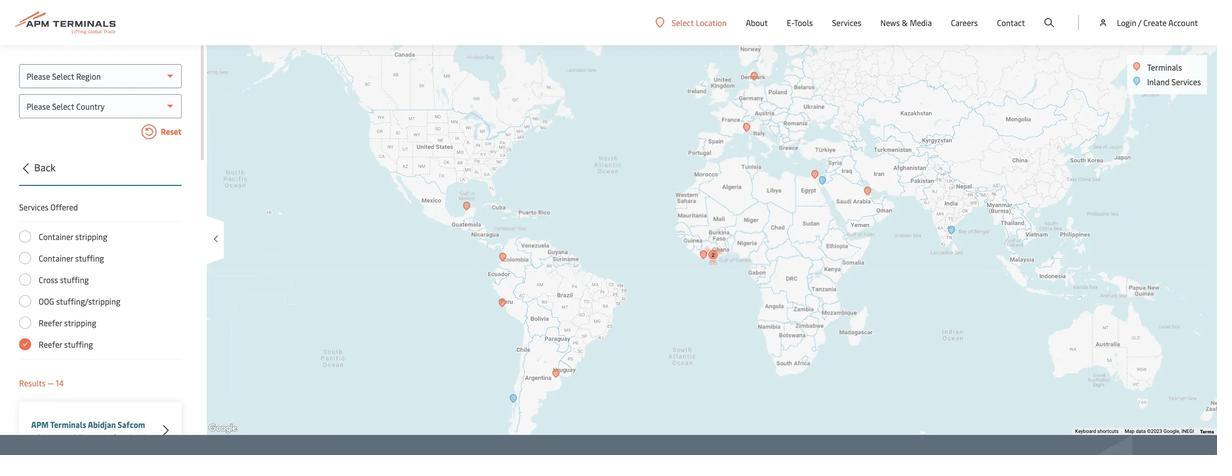 Task type: describe. For each thing, give the bounding box(es) containing it.
Container stuffing radio
[[19, 252, 31, 265]]

apm terminals abidjan safcom africa & middle east, côte d'ivoire
[[31, 420, 153, 444]]

keyboard
[[1075, 429, 1096, 435]]

select location button
[[656, 17, 727, 28]]

account
[[1169, 17, 1198, 28]]

media
[[910, 17, 932, 28]]

oog stuffing/stripping
[[39, 296, 120, 307]]

google,
[[1164, 429, 1180, 435]]

news & media button
[[881, 0, 932, 45]]

services offered
[[19, 202, 78, 213]]

reefer for reefer stripping
[[39, 318, 62, 329]]

OOG stuffing/stripping radio
[[19, 296, 31, 308]]

middle
[[62, 433, 87, 444]]

tools
[[794, 17, 813, 28]]

careers button
[[951, 0, 978, 45]]

& inside apm terminals abidjan safcom africa & middle east, côte d'ivoire
[[54, 433, 60, 444]]

reset button
[[19, 124, 182, 142]]

select
[[672, 17, 694, 28]]

shortcuts
[[1098, 429, 1119, 435]]

reefer stripping
[[39, 318, 96, 329]]

Container stripping radio
[[19, 231, 31, 243]]

—
[[48, 378, 54, 389]]

reset
[[159, 126, 182, 137]]

login / create account link
[[1099, 0, 1198, 45]]

back
[[34, 161, 56, 174]]

africa
[[31, 433, 52, 444]]

container stripping
[[39, 231, 107, 242]]

inegi
[[1182, 429, 1194, 435]]

Reefer stripping radio
[[19, 317, 31, 329]]

back button
[[16, 160, 182, 186]]

map data ©2023 google, inegi
[[1125, 429, 1194, 435]]

14
[[56, 378, 64, 389]]

e-tools button
[[787, 0, 813, 45]]

data
[[1136, 429, 1146, 435]]

keyboard shortcuts
[[1075, 429, 1119, 435]]

stuffing for reefer stuffing
[[64, 339, 93, 350]]

container stuffing
[[39, 253, 104, 264]]

reefer stuffing
[[39, 339, 93, 350]]

©2023
[[1147, 429, 1162, 435]]

select location
[[672, 17, 727, 28]]

oog
[[39, 296, 54, 307]]

/
[[1138, 17, 1142, 28]]

stripping for container stripping
[[75, 231, 107, 242]]

2
[[712, 252, 715, 259]]

0 vertical spatial terminals
[[1147, 62, 1182, 73]]

terminals inside apm terminals abidjan safcom africa & middle east, côte d'ivoire
[[50, 420, 86, 431]]

services for services offered
[[19, 202, 49, 213]]



Task type: vqa. For each thing, say whether or not it's contained in the screenshot.
the bottommost Cookie
no



Task type: locate. For each thing, give the bounding box(es) containing it.
contact button
[[997, 0, 1025, 45]]

0 horizontal spatial terminals
[[50, 420, 86, 431]]

terms
[[1200, 429, 1214, 436]]

1 vertical spatial stripping
[[64, 318, 96, 329]]

1 horizontal spatial services
[[832, 17, 862, 28]]

stuffing down container stuffing
[[60, 275, 89, 286]]

terminals up inland
[[1147, 62, 1182, 73]]

1 vertical spatial container
[[39, 253, 73, 264]]

stripping for reefer stripping
[[64, 318, 96, 329]]

1 vertical spatial terminals
[[50, 420, 86, 431]]

stuffing/stripping
[[56, 296, 120, 307]]

reefer down oog
[[39, 318, 62, 329]]

stuffing for cross stuffing
[[60, 275, 89, 286]]

e-tools
[[787, 17, 813, 28]]

cross stuffing
[[39, 275, 89, 286]]

1 vertical spatial stuffing
[[60, 275, 89, 286]]

côte
[[108, 433, 125, 444]]

& inside dropdown button
[[902, 17, 908, 28]]

stuffing down 'reefer stripping'
[[64, 339, 93, 350]]

inland services
[[1147, 76, 1201, 87]]

1 vertical spatial &
[[54, 433, 60, 444]]

0 vertical spatial &
[[902, 17, 908, 28]]

reefer
[[39, 318, 62, 329], [39, 339, 62, 350]]

2 vertical spatial services
[[19, 202, 49, 213]]

container up cross
[[39, 253, 73, 264]]

about
[[746, 17, 768, 28]]

about button
[[746, 0, 768, 45]]

stuffing for container stuffing
[[75, 253, 104, 264]]

2 vertical spatial stuffing
[[64, 339, 93, 350]]

container up container stuffing
[[39, 231, 73, 242]]

& right africa
[[54, 433, 60, 444]]

1 vertical spatial services
[[1172, 76, 1201, 87]]

east,
[[89, 433, 106, 444]]

create
[[1144, 17, 1167, 28]]

apm
[[31, 420, 49, 431]]

1 horizontal spatial terminals
[[1147, 62, 1182, 73]]

cross
[[39, 275, 58, 286]]

2 container from the top
[[39, 253, 73, 264]]

services right tools
[[832, 17, 862, 28]]

e-
[[787, 17, 794, 28]]

&
[[902, 17, 908, 28], [54, 433, 60, 444]]

0 horizontal spatial &
[[54, 433, 60, 444]]

careers
[[951, 17, 978, 28]]

services for services
[[832, 17, 862, 28]]

0 vertical spatial container
[[39, 231, 73, 242]]

results — 14
[[19, 378, 64, 389]]

terminals up middle at the left of the page
[[50, 420, 86, 431]]

keyboard shortcuts button
[[1075, 429, 1119, 436]]

map
[[1125, 429, 1135, 435]]

stuffing
[[75, 253, 104, 264], [60, 275, 89, 286], [64, 339, 93, 350]]

0 horizontal spatial services
[[19, 202, 49, 213]]

news & media
[[881, 17, 932, 28]]

d'ivoire
[[127, 433, 153, 444]]

terms link
[[1200, 429, 1214, 436]]

0 vertical spatial services
[[832, 17, 862, 28]]

stuffing down container stripping
[[75, 253, 104, 264]]

0 vertical spatial stuffing
[[75, 253, 104, 264]]

1 container from the top
[[39, 231, 73, 242]]

0 vertical spatial reefer
[[39, 318, 62, 329]]

results
[[19, 378, 46, 389]]

abidjan
[[88, 420, 116, 431]]

contact
[[997, 17, 1025, 28]]

reefer right reefer stuffing radio
[[39, 339, 62, 350]]

1 horizontal spatial &
[[902, 17, 908, 28]]

Cross stuffing radio
[[19, 274, 31, 286]]

safcom
[[118, 420, 145, 431]]

container for container stuffing
[[39, 253, 73, 264]]

services
[[832, 17, 862, 28], [1172, 76, 1201, 87], [19, 202, 49, 213]]

container for container stripping
[[39, 231, 73, 242]]

inland
[[1147, 76, 1170, 87]]

0 vertical spatial stripping
[[75, 231, 107, 242]]

login
[[1117, 17, 1137, 28]]

location
[[696, 17, 727, 28]]

stripping
[[75, 231, 107, 242], [64, 318, 96, 329]]

1 reefer from the top
[[39, 318, 62, 329]]

services left offered
[[19, 202, 49, 213]]

services right inland
[[1172, 76, 1201, 87]]

stripping up container stuffing
[[75, 231, 107, 242]]

container
[[39, 231, 73, 242], [39, 253, 73, 264]]

offered
[[50, 202, 78, 213]]

2 reefer from the top
[[39, 339, 62, 350]]

1 vertical spatial reefer
[[39, 339, 62, 350]]

map region
[[82, 14, 1217, 456]]

& right news
[[902, 17, 908, 28]]

terminals
[[1147, 62, 1182, 73], [50, 420, 86, 431]]

login / create account
[[1117, 17, 1198, 28]]

reefer for reefer stuffing
[[39, 339, 62, 350]]

stripping down "oog stuffing/stripping"
[[64, 318, 96, 329]]

2 horizontal spatial services
[[1172, 76, 1201, 87]]

services button
[[832, 0, 862, 45]]

google image
[[206, 423, 239, 436]]

news
[[881, 17, 900, 28]]

Reefer stuffing radio
[[19, 339, 31, 351]]



